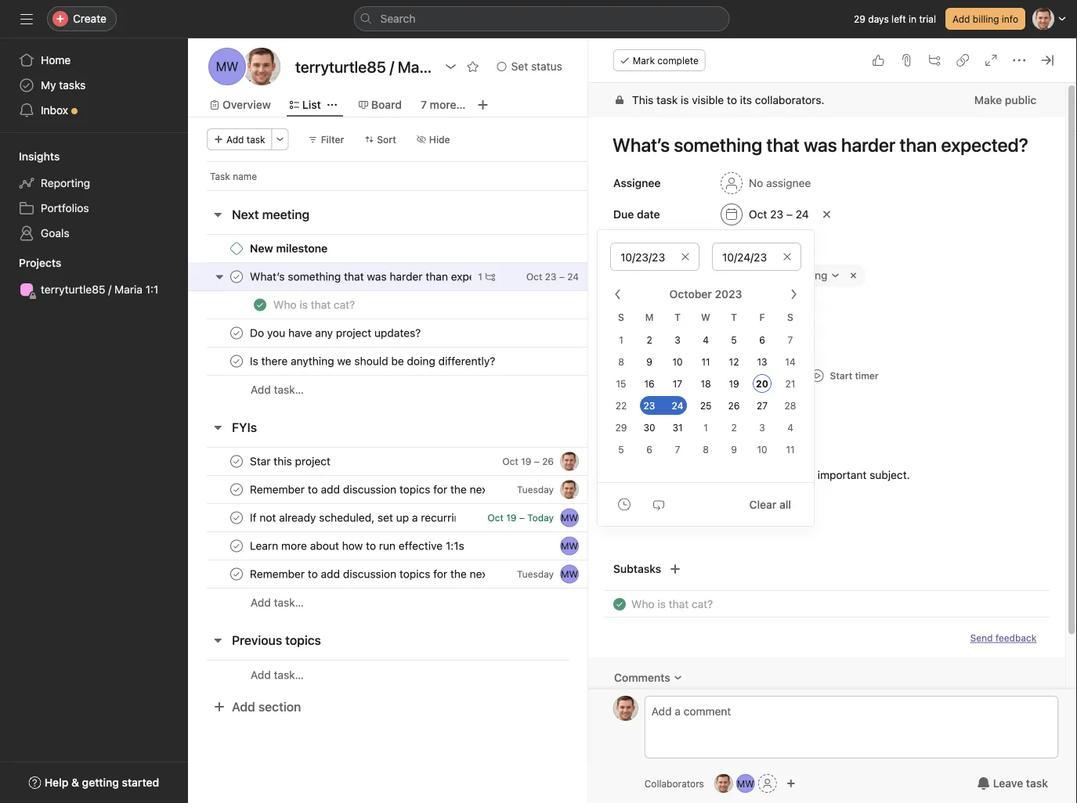 Task type: locate. For each thing, give the bounding box(es) containing it.
11 up 18
[[701, 357, 710, 368]]

terryturtle85 / maria 1:1 down goals link
[[41, 283, 158, 296]]

terryturtle85 / maria 1:1 link up '2023'
[[610, 265, 866, 287]]

row containing 1
[[188, 262, 646, 291]]

0 horizontal spatial oct 23 – 24
[[526, 271, 579, 282]]

2 right fields
[[647, 335, 652, 346]]

26 right "25"
[[728, 401, 740, 412]]

1 horizontal spatial task
[[656, 94, 678, 107]]

s
[[618, 312, 624, 323], [787, 312, 793, 323]]

tt button left the add time icon
[[560, 481, 579, 499]]

28
[[785, 401, 796, 412]]

0 vertical spatial add task…
[[251, 383, 304, 396]]

1 inside button
[[478, 271, 482, 282]]

projects button down goals
[[0, 255, 61, 271]]

19
[[729, 379, 739, 390], [521, 456, 531, 467], [506, 513, 517, 524]]

7 down "31"
[[675, 445, 680, 455]]

oct 23 – 24 right 1 button
[[526, 271, 579, 282]]

add up previous
[[251, 596, 271, 609]]

0 horizontal spatial projects
[[19, 257, 61, 269]]

1 horizontal spatial 1:1
[[740, 269, 753, 282]]

9 up actual time
[[646, 357, 652, 368]]

task… up star this project "text box"
[[274, 383, 304, 396]]

1 s from the left
[[618, 312, 624, 323]]

what's something that was harder than expected? cell
[[188, 262, 589, 291]]

1:1 up '2023'
[[740, 269, 753, 282]]

task left the is
[[656, 94, 678, 107]]

completed image inside who is that cat? cell
[[251, 296, 269, 315]]

completed checkbox for star this project "text box"
[[227, 452, 246, 471]]

2 add task… from the top
[[251, 596, 304, 609]]

29 down the 22 on the right
[[615, 423, 627, 434]]

8 up 'will'
[[703, 445, 709, 455]]

30
[[643, 423, 655, 434]]

completed image inside star this project cell
[[227, 452, 246, 471]]

s down the previous month image
[[618, 312, 624, 323]]

1 horizontal spatial 1
[[619, 335, 623, 346]]

2 horizontal spatial task
[[1026, 777, 1048, 790]]

1 vertical spatial 2
[[731, 423, 737, 434]]

0 horizontal spatial 26
[[542, 456, 554, 467]]

maria inside projects element
[[114, 283, 142, 296]]

add task… button up fyis button
[[251, 381, 304, 399]]

new milestone cell
[[188, 234, 589, 263]]

add task… button for next meeting
[[251, 381, 304, 399]]

0 vertical spatial maria
[[709, 269, 737, 282]]

to left its
[[727, 94, 737, 107]]

Remember to add discussion topics for the next meeting text field
[[247, 482, 486, 498]]

projects button down "due date"
[[588, 237, 656, 262]]

insights element
[[0, 143, 188, 249]]

status
[[531, 60, 562, 73]]

0 vertical spatial projects
[[613, 242, 656, 255]]

Star this project text field
[[247, 454, 335, 470]]

0 vertical spatial task
[[656, 94, 678, 107]]

0 likes. click to like this task image
[[872, 54, 884, 67]]

add section
[[232, 700, 301, 715]]

home link
[[9, 48, 179, 73]]

terryturtle85 / maria 1:1 inside projects element
[[41, 283, 158, 296]]

feedback
[[995, 633, 1036, 644]]

0 horizontal spatial 1
[[478, 271, 482, 282]]

1 add task… from the top
[[251, 383, 304, 396]]

terryturtle85 / maria 1:1 inside what's something that was harder than expected? 'dialog'
[[635, 269, 753, 282]]

1 vertical spatial task…
[[274, 596, 304, 609]]

completed image for completed option inside is there anything we should be doing differently? cell
[[227, 352, 246, 371]]

completed checkbox for the do you have any project updates? text box
[[227, 324, 246, 343]]

task inside leave task button
[[1026, 777, 1048, 790]]

add task… row
[[188, 375, 646, 404], [188, 588, 646, 617], [188, 660, 646, 690]]

reporting link
[[9, 171, 179, 196]]

2 add task… row from the top
[[188, 588, 646, 617]]

1 vertical spatial 9
[[731, 445, 737, 455]]

5 up terry
[[618, 445, 624, 455]]

tab actions image
[[327, 100, 337, 110]]

2 vertical spatial add task…
[[251, 669, 304, 682]]

6 down 30
[[646, 445, 652, 455]]

board
[[371, 98, 402, 111]]

1 horizontal spatial 23
[[644, 401, 655, 412]]

add task… row for next meeting
[[188, 375, 646, 404]]

2 add task… button from the top
[[251, 595, 304, 612]]

2 t from the left
[[731, 312, 737, 323]]

1 horizontal spatial 11
[[786, 445, 795, 455]]

10 up terry and myself will meet to discuss an important subject.
[[757, 445, 767, 455]]

completed checkbox inside is there anything we should be doing differently? cell
[[227, 352, 246, 371]]

1 tuesday from the top
[[517, 484, 554, 495]]

maria up '2023'
[[709, 269, 737, 282]]

make public
[[974, 94, 1036, 107]]

2 collapse task list for this section image from the top
[[211, 421, 224, 434]]

add to starred image
[[467, 60, 479, 73]]

projects right collapse section image
[[613, 242, 656, 255]]

visible
[[692, 94, 724, 107]]

Who is that cat? text field
[[270, 297, 360, 313]]

fyis button
[[232, 414, 257, 442]]

0 horizontal spatial 24
[[567, 271, 579, 282]]

projects down goals
[[19, 257, 61, 269]]

tt button right 'collaborators'
[[714, 775, 733, 793]]

search
[[380, 12, 416, 25]]

7 more…
[[421, 98, 466, 111]]

2 vertical spatial task
[[1026, 777, 1048, 790]]

26 up today
[[542, 456, 554, 467]]

attachments: add a file to this task, what's something that was harder than expected? image
[[900, 54, 913, 67]]

6
[[759, 335, 765, 346], [646, 445, 652, 455]]

oct down no
[[749, 208, 767, 221]]

my tasks link
[[9, 73, 179, 98]]

0 vertical spatial 1
[[478, 271, 482, 282]]

add task… button up 'previous topics'
[[251, 595, 304, 612]]

Learn more about how to run effective 1:1s text field
[[247, 539, 469, 554]]

task… for fyis
[[274, 596, 304, 609]]

send
[[970, 633, 993, 644]]

tt button right oct 19 – 26
[[560, 452, 579, 471]]

1 vertical spatial 5
[[618, 445, 624, 455]]

– left today
[[519, 513, 525, 524]]

completed image inside what's something that was harder than expected? cell
[[227, 268, 246, 286]]

0 horizontal spatial t
[[675, 312, 681, 323]]

add up fyis button
[[251, 383, 271, 396]]

1 vertical spatial 10
[[757, 445, 767, 455]]

1 vertical spatial 1
[[619, 335, 623, 346]]

terryturtle85 / maria 1:1 up october
[[635, 269, 753, 282]]

19 down 12
[[729, 379, 739, 390]]

completed checkbox inside star this project cell
[[227, 452, 246, 471]]

terryturtle85 / maria 1:1 link down goals link
[[9, 277, 179, 302]]

and
[[642, 469, 661, 482]]

0 horizontal spatial 8
[[618, 357, 624, 368]]

0 vertical spatial tuesday
[[517, 484, 554, 495]]

24 inside what's something that was harder than expected? cell
[[567, 271, 579, 282]]

start timer button
[[805, 365, 885, 387]]

3 up time
[[675, 335, 681, 346]]

maria
[[709, 269, 737, 282], [114, 283, 142, 296]]

completed image for if not already scheduled, set up a recurring 1:1 meeting in your calendar 'text box'
[[227, 509, 246, 528]]

remember to add discussion topics for the next meeting cell
[[188, 475, 589, 504], [188, 560, 589, 589]]

1 task… from the top
[[274, 383, 304, 396]]

– inside what's something that was harder than expected? cell
[[559, 271, 565, 282]]

header next meeting tree grid
[[188, 234, 646, 404]]

add to projects image
[[664, 243, 676, 255]]

mw for mw button in the if not already scheduled, set up a recurring 1:1 meeting in your calendar cell
[[561, 513, 578, 524]]

collapse subtask list for the task what's something that was harder than expected? image
[[213, 271, 226, 283]]

0 horizontal spatial maria
[[114, 283, 142, 296]]

add tab image
[[477, 99, 489, 111]]

in
[[909, 13, 916, 24]]

1 collapse task list for this section image from the top
[[211, 208, 224, 221]]

completed image inside 'learn more about how to run effective 1:1s' cell
[[227, 537, 246, 556]]

3 down 27
[[759, 423, 765, 434]]

completed checkbox inside do you have any project updates? cell
[[227, 324, 246, 343]]

1 vertical spatial 6
[[646, 445, 652, 455]]

completed checkbox inside what's something that was harder than expected? cell
[[227, 268, 246, 286]]

2 vertical spatial add task… button
[[251, 667, 304, 684]]

mw inside 'learn more about how to run effective 1:1s' cell
[[561, 541, 578, 552]]

Do you have any project updates? text field
[[247, 325, 426, 341]]

getting
[[82, 777, 119, 790]]

19 left today
[[506, 513, 517, 524]]

task… inside 'header next meeting' tree grid
[[274, 383, 304, 396]]

hide sidebar image
[[20, 13, 33, 25]]

2 vertical spatial add task… row
[[188, 660, 646, 690]]

create
[[73, 12, 106, 25]]

topic type
[[629, 399, 677, 410]]

– down the assignee
[[786, 208, 792, 221]]

insights
[[19, 150, 60, 163]]

add time image
[[618, 499, 631, 511]]

insights button
[[0, 149, 60, 164]]

name
[[233, 171, 257, 182]]

to
[[727, 94, 737, 107], [748, 469, 758, 482]]

0 vertical spatial task…
[[274, 383, 304, 396]]

task… inside the header fyis tree grid
[[274, 596, 304, 609]]

assignee
[[613, 177, 660, 190]]

8 down fields
[[618, 357, 624, 368]]

1 horizontal spatial 8
[[703, 445, 709, 455]]

1 horizontal spatial projects
[[613, 242, 656, 255]]

– right 1 button
[[559, 271, 565, 282]]

1 vertical spatial 26
[[542, 456, 554, 467]]

1:1
[[740, 269, 753, 282], [145, 283, 158, 296]]

oct right 1 button
[[526, 271, 542, 282]]

1 vertical spatial maria
[[114, 283, 142, 296]]

completed image up fyis button
[[227, 352, 246, 371]]

4 down 28
[[787, 423, 793, 434]]

3 add task… row from the top
[[188, 660, 646, 690]]

15
[[616, 379, 626, 390]]

t left add dependencies icon
[[675, 312, 681, 323]]

completed image inside is there anything we should be doing differently? cell
[[227, 352, 246, 371]]

0 horizontal spatial terryturtle85
[[41, 283, 105, 296]]

0 horizontal spatial /
[[108, 283, 111, 296]]

0 vertical spatial 6
[[759, 335, 765, 346]]

2 vertical spatial 24
[[672, 401, 683, 412]]

2 s from the left
[[787, 312, 793, 323]]

oct inside star this project cell
[[502, 456, 518, 467]]

2
[[647, 335, 652, 346], [731, 423, 737, 434]]

collapse task list for this section image
[[211, 208, 224, 221], [211, 421, 224, 434], [211, 634, 224, 647]]

3 add task… button from the top
[[251, 667, 304, 684]]

complete
[[657, 55, 699, 66]]

1:1 left collapse subtask list for the task what's something that was harder than expected? "image"
[[145, 283, 158, 296]]

more actions for this task image
[[1013, 54, 1025, 67]]

completed image inside do you have any project updates? cell
[[227, 324, 246, 343]]

tt inside star this project cell
[[564, 456, 575, 467]]

m
[[645, 312, 654, 323]]

add task… button inside 'header next meeting' tree grid
[[251, 381, 304, 399]]

remember to add discussion topics for the next meeting cell up if not already scheduled, set up a recurring 1:1 meeting in your calendar 'text box'
[[188, 475, 589, 504]]

9
[[646, 357, 652, 368], [731, 445, 737, 455]]

/ up october 2023 on the right of the page
[[703, 269, 706, 282]]

task… for next meeting
[[274, 383, 304, 396]]

Completed checkbox
[[227, 268, 246, 286], [251, 296, 269, 315], [227, 324, 246, 343], [227, 352, 246, 371], [227, 452, 246, 471], [227, 481, 246, 499], [227, 509, 246, 528], [227, 565, 246, 584], [610, 595, 629, 614]]

terry and myself will meet to discuss an important subject.
[[613, 469, 910, 482]]

oct up oct 19 – today
[[502, 456, 518, 467]]

move tasks between sections image
[[495, 570, 504, 579]]

1 horizontal spatial 3
[[759, 423, 765, 434]]

mw button inside what's something that was harder than expected? 'dialog'
[[736, 775, 755, 793]]

29 left days
[[854, 13, 866, 24]]

set to repeat image
[[653, 499, 665, 511]]

clear start date image
[[681, 252, 690, 262]]

task right leave
[[1026, 777, 1048, 790]]

mw row
[[188, 532, 646, 561]]

maria down goals link
[[114, 283, 142, 296]]

collapse task list for this section image left next
[[211, 208, 224, 221]]

terry
[[613, 469, 639, 482]]

task for add
[[247, 134, 265, 145]]

search list box
[[354, 6, 730, 31]]

completed image for completed option inside the what's something that was harder than expected? cell
[[227, 268, 246, 286]]

projects inside what's something that was harder than expected? 'dialog'
[[613, 242, 656, 255]]

1 vertical spatial remember to add discussion topics for the next meeting cell
[[188, 560, 589, 589]]

1 vertical spatial add task…
[[251, 596, 304, 609]]

all
[[779, 498, 791, 511]]

2 vertical spatial task…
[[274, 669, 304, 682]]

completed image right collapse subtask list for the task what's something that was harder than expected? "image"
[[227, 268, 246, 286]]

oct inside what's something that was harder than expected? cell
[[526, 271, 542, 282]]

assignee
[[766, 177, 811, 190]]

/ inside main content
[[703, 269, 706, 282]]

1 horizontal spatial t
[[731, 312, 737, 323]]

1 horizontal spatial 6
[[759, 335, 765, 346]]

tt button inside remember to add discussion topics for the next meeting "cell"
[[560, 481, 579, 499]]

sort
[[377, 134, 396, 145]]

add task… inside 'header next meeting' tree grid
[[251, 383, 304, 396]]

1 vertical spatial 23
[[545, 271, 557, 282]]

completed image left "who is that cat?" text field
[[251, 296, 269, 315]]

2 vertical spatial 23
[[644, 401, 655, 412]]

0 vertical spatial add task… row
[[188, 375, 646, 404]]

29 for 29
[[615, 423, 627, 434]]

help
[[44, 777, 68, 790]]

task left more actions icon
[[247, 134, 265, 145]]

2 task… from the top
[[274, 596, 304, 609]]

0 horizontal spatial to
[[727, 94, 737, 107]]

add task… up fyis button
[[251, 383, 304, 396]]

2 vertical spatial 1
[[704, 423, 708, 434]]

tt button
[[560, 452, 579, 471], [560, 481, 579, 499], [613, 696, 638, 721], [714, 775, 733, 793]]

oct 23 – 24 down the no assignee
[[749, 208, 809, 221]]

clear due date image
[[822, 210, 831, 219]]

2 horizontal spatial 23
[[770, 208, 783, 221]]

collaborators.
[[755, 94, 824, 107]]

23 left type
[[644, 401, 655, 412]]

/
[[703, 269, 706, 282], [108, 283, 111, 296]]

5 up 12
[[731, 335, 737, 346]]

mw button inside 'learn more about how to run effective 1:1s' cell
[[560, 537, 579, 556]]

1 vertical spatial 19
[[521, 456, 531, 467]]

completed image up completed checkbox
[[227, 481, 246, 499]]

make
[[974, 94, 1002, 107]]

t down '2023'
[[731, 312, 737, 323]]

0 horizontal spatial 2
[[647, 335, 652, 346]]

29 days left in trial
[[854, 13, 936, 24]]

11 up the discuss
[[786, 445, 795, 455]]

1 vertical spatial add task… row
[[188, 588, 646, 617]]

0 vertical spatial 24
[[795, 208, 809, 221]]

create button
[[47, 6, 117, 31]]

collapse section image
[[594, 343, 607, 356]]

1 add task… button from the top
[[251, 381, 304, 399]]

add task… button for fyis
[[251, 595, 304, 612]]

19 up oct 19 – today
[[521, 456, 531, 467]]

0 vertical spatial 2
[[647, 335, 652, 346]]

clear
[[749, 498, 777, 511]]

1 vertical spatial to
[[748, 469, 758, 482]]

add task
[[226, 134, 265, 145]]

help & getting started button
[[19, 769, 169, 797]]

– inside if not already scheduled, set up a recurring 1:1 meeting in your calendar cell
[[519, 513, 525, 524]]

0 vertical spatial /
[[703, 269, 706, 282]]

completed image for completed option corresponding to remember to add discussion topics for the next meeting text field
[[227, 481, 246, 499]]

t
[[675, 312, 681, 323], [731, 312, 737, 323]]

16
[[644, 379, 655, 390]]

task… up previous topics button
[[274, 596, 304, 609]]

1 horizontal spatial oct 23 – 24
[[749, 208, 809, 221]]

Remember to add discussion topics for the next meeting text field
[[247, 567, 486, 582]]

time
[[659, 371, 679, 382]]

1 vertical spatial collapse task list for this section image
[[211, 421, 224, 434]]

task
[[656, 94, 678, 107], [247, 134, 265, 145], [1026, 777, 1048, 790]]

Completed milestone checkbox
[[230, 242, 243, 255]]

completed image for learn more about how to run effective 1:1s 'text box'
[[227, 537, 246, 556]]

1 horizontal spatial 29
[[854, 13, 866, 24]]

who is that cat? cell
[[188, 291, 589, 320]]

terryturtle85 down goals
[[41, 283, 105, 296]]

task… up section
[[274, 669, 304, 682]]

mw inside if not already scheduled, set up a recurring 1:1 meeting in your calendar cell
[[561, 513, 578, 524]]

row
[[207, 190, 588, 191], [188, 234, 646, 263], [188, 262, 646, 291], [188, 291, 646, 320], [188, 319, 646, 348], [188, 347, 646, 376], [188, 447, 646, 476], [188, 475, 646, 504], [188, 504, 646, 533], [188, 560, 646, 589]]

0 vertical spatial add task… button
[[251, 381, 304, 399]]

1 horizontal spatial 26
[[728, 401, 740, 412]]

2 tuesday from the top
[[517, 569, 554, 580]]

0 vertical spatial 5
[[731, 335, 737, 346]]

0 vertical spatial 23
[[770, 208, 783, 221]]

29 for 29 days left in trial
[[854, 13, 866, 24]]

1 vertical spatial add task… button
[[251, 595, 304, 612]]

9 up meet
[[731, 445, 737, 455]]

task name row
[[188, 161, 646, 190]]

7 left more…
[[421, 98, 427, 111]]

set status
[[511, 60, 562, 73]]

1 horizontal spatial maria
[[709, 269, 737, 282]]

completed checkbox inside if not already scheduled, set up a recurring 1:1 meeting in your calendar cell
[[227, 509, 246, 528]]

add task… up 'previous topics'
[[251, 596, 304, 609]]

2 horizontal spatial 7
[[788, 335, 793, 346]]

do you have any project updates? cell
[[188, 319, 589, 348]]

collapse task list for this section image left previous
[[211, 634, 224, 647]]

0 vertical spatial 10
[[672, 357, 683, 368]]

1 remember to add discussion topics for the next meeting cell from the top
[[188, 475, 589, 504]]

tuesday for tt
[[517, 484, 554, 495]]

0 horizontal spatial s
[[618, 312, 624, 323]]

search button
[[354, 6, 730, 31]]

send feedback link
[[970, 631, 1036, 645]]

1 vertical spatial 3
[[759, 423, 765, 434]]

1 vertical spatial 11
[[786, 445, 795, 455]]

19 inside star this project cell
[[521, 456, 531, 467]]

this task is visible to its collaborators.
[[632, 94, 824, 107]]

terryturtle85 down clear start date image
[[635, 269, 700, 282]]

projects element
[[0, 249, 188, 305]]

1
[[478, 271, 482, 282], [619, 335, 623, 346], [704, 423, 708, 434]]

2 vertical spatial collapse task list for this section image
[[211, 634, 224, 647]]

add task… inside the header fyis tree grid
[[251, 596, 304, 609]]

4 down the 'w'
[[703, 335, 709, 346]]

0 vertical spatial terryturtle85
[[635, 269, 700, 282]]

collapse task list for this section image for fyis
[[211, 421, 224, 434]]

1 add task… row from the top
[[188, 375, 646, 404]]

tuesday right the move tasks between sections image on the left of page
[[517, 569, 554, 580]]

main content containing this task is visible to its collaborators.
[[588, 83, 1065, 746]]

/ down goals link
[[108, 283, 111, 296]]

actual time
[[629, 371, 679, 382]]

completed checkbox inside who is that cat? cell
[[251, 296, 269, 315]]

1 horizontal spatial 19
[[521, 456, 531, 467]]

previous topics button
[[232, 627, 321, 655]]

If not already scheduled, set up a recurring 1:1 meeting in your calendar text field
[[247, 510, 456, 526]]

previous topics
[[232, 633, 321, 648]]

0 vertical spatial oct 23 – 24
[[749, 208, 809, 221]]

to right meet
[[748, 469, 758, 482]]

add billing info button
[[945, 8, 1025, 30]]

6 up 13
[[759, 335, 765, 346]]

projects button
[[588, 237, 656, 262], [0, 255, 61, 271]]

1 horizontal spatial 4
[[787, 423, 793, 434]]

1 horizontal spatial s
[[787, 312, 793, 323]]

remember to add discussion topics for the next meeting cell down learn more about how to run effective 1:1s 'text box'
[[188, 560, 589, 589]]

2023
[[715, 288, 742, 301]]

23 down the no assignee
[[770, 208, 783, 221]]

23 inside main content
[[770, 208, 783, 221]]

mw inside what's something that was harder than expected? 'dialog'
[[737, 779, 754, 790]]

10 up time
[[672, 357, 683, 368]]

main content inside what's something that was harder than expected? 'dialog'
[[588, 83, 1065, 746]]

19 inside if not already scheduled, set up a recurring 1:1 meeting in your calendar cell
[[506, 513, 517, 524]]

main content
[[588, 83, 1065, 746]]

add dependencies image
[[695, 305, 708, 318]]

0 horizontal spatial 6
[[646, 445, 652, 455]]

0 horizontal spatial 19
[[506, 513, 517, 524]]

add inside 'header next meeting' tree grid
[[251, 383, 271, 396]]

– up today
[[534, 456, 540, 467]]

3 collapse task list for this section image from the top
[[211, 634, 224, 647]]

is there anything we should be doing differently? cell
[[188, 347, 589, 376]]

add task button
[[207, 128, 272, 150]]

1 t from the left
[[675, 312, 681, 323]]

2 up meet
[[731, 423, 737, 434]]

1 vertical spatial oct 23 – 24
[[526, 271, 579, 282]]

1 horizontal spatial 2
[[731, 423, 737, 434]]

26
[[728, 401, 740, 412], [542, 456, 554, 467]]

completed image
[[227, 324, 246, 343], [227, 452, 246, 471], [227, 509, 246, 528], [227, 537, 246, 556], [227, 565, 246, 584], [610, 595, 629, 614]]

completed image
[[227, 268, 246, 286], [251, 296, 269, 315], [227, 352, 246, 371], [227, 481, 246, 499]]

0 horizontal spatial terryturtle85 / maria 1:1 link
[[9, 277, 179, 302]]

1 horizontal spatial projects button
[[588, 237, 656, 262]]

add task… up section
[[251, 669, 304, 682]]

collapse task list for this section image left fyis button
[[211, 421, 224, 434]]

2 vertical spatial 7
[[675, 445, 680, 455]]

add task… button inside the header fyis tree grid
[[251, 595, 304, 612]]

global element
[[0, 38, 188, 132]]

2 vertical spatial 19
[[506, 513, 517, 524]]

overview link
[[210, 96, 271, 114]]

completed checkbox for remember to add discussion topics for the next meeting text field
[[227, 481, 246, 499]]

completed image inside if not already scheduled, set up a recurring 1:1 meeting in your calendar cell
[[227, 509, 246, 528]]

leave task button
[[967, 770, 1058, 798]]

tuesday up today
[[517, 484, 554, 495]]

task inside add task button
[[247, 134, 265, 145]]

None text field
[[291, 52, 437, 81]]

s down next month image
[[787, 312, 793, 323]]

add task… button up section
[[251, 667, 304, 684]]

Start date text field
[[610, 243, 700, 271]]

0 vertical spatial 19
[[729, 379, 739, 390]]

add subtasks image
[[669, 563, 681, 576]]

7 up the 14
[[788, 335, 793, 346]]

0 vertical spatial 1:1
[[740, 269, 753, 282]]

23 right 1 button
[[545, 271, 557, 282]]

oct left today
[[488, 513, 504, 524]]

topic
[[629, 399, 653, 410]]

list link
[[290, 96, 321, 114]]



Task type: vqa. For each thing, say whether or not it's contained in the screenshot.


Task type: describe. For each thing, give the bounding box(es) containing it.
leave
[[993, 777, 1023, 790]]

close details image
[[1041, 54, 1054, 67]]

tt button inside star this project cell
[[560, 452, 579, 471]]

add left billing at the right top of the page
[[952, 13, 970, 24]]

maria inside main content
[[709, 269, 737, 282]]

7 inside dropdown button
[[421, 98, 427, 111]]

0 horizontal spatial projects button
[[0, 255, 61, 271]]

1 horizontal spatial terryturtle85 / maria 1:1 link
[[610, 265, 866, 287]]

add inside the header fyis tree grid
[[251, 596, 271, 609]]

add down overview link
[[226, 134, 244, 145]]

fields button
[[588, 337, 644, 362]]

start timer
[[830, 371, 878, 381]]

add or remove collaborators image
[[786, 779, 796, 789]]

meet
[[719, 469, 745, 482]]

dependencies
[[613, 305, 687, 318]]

add subtask image
[[928, 54, 941, 67]]

header fyis tree grid
[[188, 447, 646, 617]]

completed checkbox for remember to add discussion topics for the next meeting text box
[[227, 565, 246, 584]]

add billing info
[[952, 13, 1018, 24]]

completed checkbox for if not already scheduled, set up a recurring 1:1 meeting in your calendar 'text box'
[[227, 509, 246, 528]]

19 for mw
[[506, 513, 517, 524]]

due date
[[613, 208, 660, 221]]

What's something that was harder than expected? text field
[[247, 269, 472, 285]]

13
[[757, 357, 767, 368]]

1:1 inside projects element
[[145, 283, 158, 296]]

&
[[71, 777, 79, 790]]

today
[[527, 513, 554, 524]]

previous month image
[[612, 288, 624, 301]]

Completed checkbox
[[227, 537, 246, 556]]

no assignee button
[[713, 169, 818, 197]]

what's something that was harder than expected? dialog
[[588, 38, 1077, 804]]

0 vertical spatial to
[[727, 94, 737, 107]]

0 horizontal spatial 5
[[618, 445, 624, 455]]

next meeting
[[232, 207, 310, 222]]

collapse task list for this section image for next meeting
[[211, 208, 224, 221]]

completed image for remember to add discussion topics for the next meeting text box
[[227, 565, 246, 584]]

1:1 inside what's something that was harder than expected? 'dialog'
[[740, 269, 753, 282]]

filter button
[[301, 128, 351, 150]]

mw inside remember to add discussion topics for the next meeting "cell"
[[561, 569, 578, 580]]

3 task… from the top
[[274, 669, 304, 682]]

no
[[749, 177, 763, 190]]

hide button
[[410, 128, 457, 150]]

task name
[[210, 171, 257, 182]]

add up add section button at the left bottom
[[251, 669, 271, 682]]

portfolios link
[[9, 196, 179, 221]]

1 horizontal spatial 9
[[731, 445, 737, 455]]

description
[[613, 442, 673, 455]]

2 horizontal spatial 1
[[704, 423, 708, 434]]

learn more about how to run effective 1:1s cell
[[188, 532, 589, 561]]

1 horizontal spatial 7
[[675, 445, 680, 455]]

2 remember to add discussion topics for the next meeting cell from the top
[[188, 560, 589, 589]]

no assignee
[[749, 177, 811, 190]]

12
[[729, 357, 739, 368]]

important
[[817, 469, 866, 482]]

New milestone text field
[[247, 241, 332, 257]]

october 2023 button
[[659, 280, 768, 309]]

terryturtle85 / maria 1:1 link inside projects element
[[9, 277, 179, 302]]

1 vertical spatial 7
[[788, 335, 793, 346]]

/ inside projects element
[[108, 283, 111, 296]]

task
[[210, 171, 230, 182]]

completed image for completed option inside who is that cat? cell
[[251, 296, 269, 315]]

start
[[830, 371, 852, 381]]

add section button
[[207, 693, 307, 721]]

1 vertical spatial projects
[[19, 257, 61, 269]]

october
[[669, 288, 712, 301]]

Task Name text field
[[631, 596, 713, 613]]

list
[[302, 98, 321, 111]]

31
[[672, 423, 683, 434]]

1 button
[[475, 269, 498, 285]]

– inside star this project cell
[[534, 456, 540, 467]]

oct 23 – 24 inside what's something that was harder than expected? cell
[[526, 271, 579, 282]]

collapse section image
[[594, 243, 607, 255]]

completed milestone image
[[230, 242, 243, 255]]

send feedback
[[970, 633, 1036, 644]]

1 horizontal spatial to
[[748, 469, 758, 482]]

public
[[1005, 94, 1036, 107]]

timer
[[855, 371, 878, 381]]

1 horizontal spatial 10
[[757, 445, 767, 455]]

terryturtle85 inside main content
[[635, 269, 700, 282]]

tuesday for mw
[[517, 569, 554, 580]]

inbox
[[41, 104, 68, 117]]

17
[[673, 379, 682, 390]]

tt button down comments
[[613, 696, 638, 721]]

task for leave
[[1026, 777, 1048, 790]]

subtasks
[[613, 563, 661, 576]]

type
[[655, 399, 677, 410]]

completed checkbox for is there anything we should be doing differently? "text box"
[[227, 352, 246, 371]]

1 horizontal spatial 24
[[672, 401, 683, 412]]

26 inside star this project cell
[[542, 456, 554, 467]]

next month image
[[787, 288, 800, 301]]

comments
[[614, 672, 670, 685]]

leave task
[[993, 777, 1048, 790]]

mark
[[633, 55, 655, 66]]

days
[[868, 13, 889, 24]]

filter
[[321, 134, 344, 145]]

19 for tt
[[521, 456, 531, 467]]

completed image for star this project "text box"
[[227, 452, 246, 471]]

help & getting started
[[44, 777, 159, 790]]

0 vertical spatial 11
[[701, 357, 710, 368]]

star this project cell
[[188, 447, 589, 476]]

copy task link image
[[956, 54, 969, 67]]

add task… for next meeting
[[251, 383, 304, 396]]

oct 23 – 24 inside what's something that was harder than expected? 'dialog'
[[749, 208, 809, 221]]

1 horizontal spatial 5
[[731, 335, 737, 346]]

0 horizontal spatial 9
[[646, 357, 652, 368]]

add left section
[[232, 700, 255, 715]]

oct 19 – 26
[[502, 456, 554, 467]]

mark complete button
[[613, 49, 706, 71]]

comments button
[[604, 664, 693, 692]]

trial
[[919, 13, 936, 24]]

0 horizontal spatial 4
[[703, 335, 709, 346]]

oct inside main content
[[749, 208, 767, 221]]

actual
[[629, 371, 657, 382]]

oct 19 – today
[[488, 513, 554, 524]]

Is there anything we should be doing differently? text field
[[247, 354, 500, 369]]

7 more… button
[[421, 96, 466, 114]]

next
[[232, 207, 259, 222]]

mw for mw button within the 'learn more about how to run effective 1:1s' cell
[[561, 541, 578, 552]]

clear due date image
[[783, 252, 792, 262]]

0 vertical spatial 8
[[618, 357, 624, 368]]

20
[[756, 379, 768, 390]]

collapse task list for this section image for previous topics
[[211, 634, 224, 647]]

goals link
[[9, 221, 179, 246]]

14
[[785, 357, 796, 368]]

reporting
[[41, 177, 90, 190]]

subtasks button
[[588, 557, 661, 582]]

myself
[[664, 469, 697, 482]]

– inside main content
[[786, 208, 792, 221]]

board link
[[359, 96, 402, 114]]

meeting
[[262, 207, 310, 222]]

remove image
[[847, 269, 859, 282]]

hide
[[429, 134, 450, 145]]

previous
[[232, 633, 282, 648]]

0 vertical spatial 26
[[728, 401, 740, 412]]

23 inside what's something that was harder than expected? cell
[[545, 271, 557, 282]]

sort button
[[357, 128, 403, 150]]

1 vertical spatial 4
[[787, 423, 793, 434]]

more actions image
[[275, 135, 285, 144]]

24 inside what's something that was harder than expected? 'dialog'
[[795, 208, 809, 221]]

3 add task… from the top
[[251, 669, 304, 682]]

completed checkbox inside what's something that was harder than expected? 'dialog'
[[610, 595, 629, 614]]

set
[[511, 60, 528, 73]]

oct inside if not already scheduled, set up a recurring 1:1 meeting in your calendar cell
[[488, 513, 504, 524]]

clear all
[[749, 498, 791, 511]]

add task… row for fyis
[[188, 588, 646, 617]]

collaborators
[[644, 779, 704, 790]]

mw for mw button within the what's something that was harder than expected? 'dialog'
[[737, 779, 754, 790]]

completed image for the do you have any project updates? text box
[[227, 324, 246, 343]]

Due date text field
[[712, 243, 801, 271]]

terryturtle85 inside projects element
[[41, 283, 105, 296]]

task for this
[[656, 94, 678, 107]]

show options image
[[445, 60, 457, 73]]

if not already scheduled, set up a recurring 1:1 meeting in your calendar cell
[[188, 504, 589, 533]]

Task Name text field
[[602, 127, 1047, 163]]

set status button
[[490, 56, 569, 78]]

mark complete
[[633, 55, 699, 66]]

overview
[[222, 98, 271, 111]]

25
[[700, 401, 712, 412]]

goals
[[41, 227, 69, 240]]

full screen image
[[985, 54, 997, 67]]

add task… for fyis
[[251, 596, 304, 609]]

subject.
[[869, 469, 910, 482]]

22
[[615, 401, 627, 412]]

f
[[759, 312, 765, 323]]

mw button inside if not already scheduled, set up a recurring 1:1 meeting in your calendar cell
[[560, 509, 579, 528]]

home
[[41, 54, 71, 67]]

0 vertical spatial 3
[[675, 335, 681, 346]]



